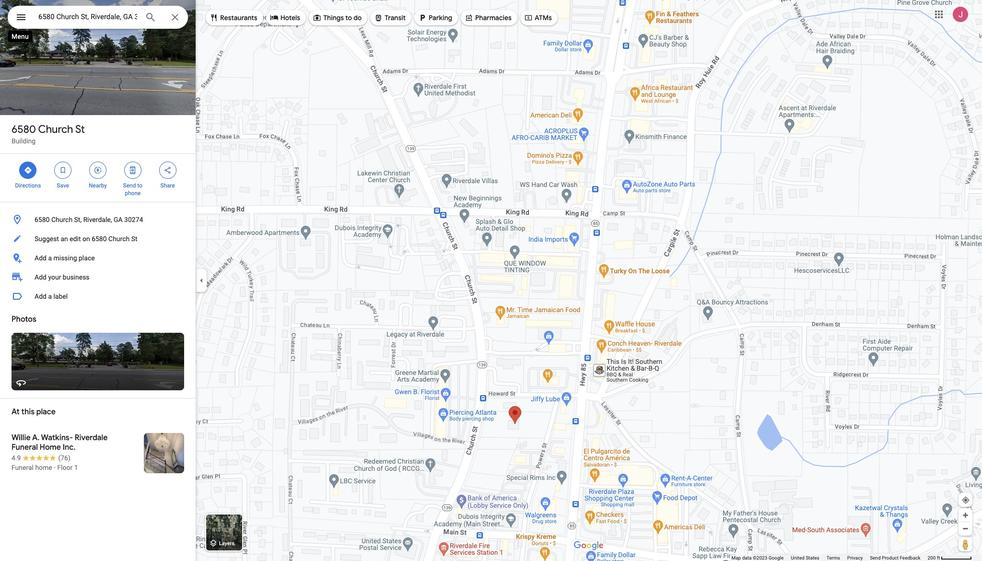 Task type: locate. For each thing, give the bounding box(es) containing it.
1 vertical spatial add
[[35, 273, 46, 281]]

photos
[[12, 315, 36, 324]]

send inside send to phone
[[123, 182, 136, 189]]

1 horizontal spatial st
[[131, 235, 137, 243]]

a.
[[32, 433, 39, 443]]

 pharmacies
[[465, 12, 512, 23]]

1 horizontal spatial place
[[79, 254, 95, 262]]

zoom out image
[[962, 525, 969, 532]]

200
[[928, 555, 936, 561]]

add left label
[[35, 293, 46, 300]]

4.9 stars 76 reviews image
[[12, 453, 70, 463]]

0 vertical spatial to
[[346, 13, 352, 22]]

transit
[[385, 13, 406, 22]]

1 vertical spatial send
[[870, 555, 881, 561]]

riverdale,
[[83, 216, 112, 224]]

church up 
[[38, 123, 73, 136]]

0 vertical spatial add
[[35, 254, 46, 262]]


[[465, 12, 473, 23]]

to up phone
[[137, 182, 142, 189]]

6580 for st
[[12, 123, 36, 136]]

add down suggest
[[35, 254, 46, 262]]

send to phone
[[123, 182, 142, 197]]

data
[[742, 555, 752, 561]]

6580 up building
[[12, 123, 36, 136]]

add for add a missing place
[[35, 254, 46, 262]]

states
[[806, 555, 820, 561]]

funeral up 4.9
[[12, 443, 38, 452]]

to left do
[[346, 13, 352, 22]]

parking
[[429, 13, 452, 22]]

 hotels
[[270, 12, 300, 23]]

floor
[[57, 464, 73, 472]]

at this place
[[12, 407, 56, 417]]

add left your
[[35, 273, 46, 281]]

atms
[[535, 13, 552, 22]]

funeral
[[12, 443, 38, 452], [12, 464, 34, 472]]

st inside 6580 church st building
[[75, 123, 85, 136]]

0 horizontal spatial to
[[137, 182, 142, 189]]

home
[[35, 464, 52, 472]]

church down 'ga' at left top
[[108, 235, 130, 243]]

1 vertical spatial place
[[36, 407, 56, 417]]

suggest an edit on 6580 church st button
[[0, 229, 196, 248]]

2 add from the top
[[35, 273, 46, 281]]

1 horizontal spatial send
[[870, 555, 881, 561]]

willie
[[12, 433, 31, 443]]

0 horizontal spatial send
[[123, 182, 136, 189]]

edit
[[70, 235, 81, 243]]

willie a. watkins- riverdale funeral home inc.
[[12, 433, 108, 452]]

0 vertical spatial 6580
[[12, 123, 36, 136]]

add
[[35, 254, 46, 262], [35, 273, 46, 281], [35, 293, 46, 300]]

a for missing
[[48, 254, 52, 262]]

send inside "button"
[[870, 555, 881, 561]]

2 vertical spatial 6580
[[92, 235, 107, 243]]

add for add your business
[[35, 273, 46, 281]]

6580 up suggest
[[35, 216, 50, 224]]

6580 inside 6580 church st building
[[12, 123, 36, 136]]

privacy button
[[847, 555, 863, 561]]

6580 right on
[[92, 235, 107, 243]]

0 vertical spatial church
[[38, 123, 73, 136]]

add a label button
[[0, 287, 196, 306]]

0 vertical spatial send
[[123, 182, 136, 189]]

2 vertical spatial church
[[108, 235, 130, 243]]


[[313, 12, 321, 23]]

layers
[[219, 541, 235, 547]]

200 ft button
[[928, 555, 972, 561]]

church
[[38, 123, 73, 136], [51, 216, 72, 224], [108, 235, 130, 243]]

0 vertical spatial place
[[79, 254, 95, 262]]

6580 church st main content
[[0, 0, 196, 561]]

1 vertical spatial 6580
[[35, 216, 50, 224]]


[[15, 11, 27, 24]]

1 horizontal spatial to
[[346, 13, 352, 22]]

send for send to phone
[[123, 182, 136, 189]]

1 a from the top
[[48, 254, 52, 262]]

None field
[[38, 11, 137, 23]]

your
[[48, 273, 61, 281]]

send left product
[[870, 555, 881, 561]]

place down on
[[79, 254, 95, 262]]

actions for 6580 church st region
[[0, 154, 196, 202]]

to
[[346, 13, 352, 22], [137, 182, 142, 189]]

4.9
[[12, 454, 21, 462]]

business
[[63, 273, 90, 281]]

6580 church st, riverdale, ga 30274 button
[[0, 210, 196, 229]]

church inside 6580 church st building
[[38, 123, 73, 136]]

a left missing at the left of page
[[48, 254, 52, 262]]

map data ©2023 google
[[732, 555, 784, 561]]

church left st,
[[51, 216, 72, 224]]

2 a from the top
[[48, 293, 52, 300]]

1 vertical spatial church
[[51, 216, 72, 224]]

0 horizontal spatial st
[[75, 123, 85, 136]]


[[270, 12, 279, 23]]

2 vertical spatial add
[[35, 293, 46, 300]]


[[210, 12, 218, 23]]

funeral down 4.9
[[12, 464, 34, 472]]

send
[[123, 182, 136, 189], [870, 555, 881, 561]]

add your business
[[35, 273, 90, 281]]

6580 inside 6580 church st, riverdale, ga 30274 button
[[35, 216, 50, 224]]

send product feedback
[[870, 555, 921, 561]]

3 add from the top
[[35, 293, 46, 300]]

0 vertical spatial funeral
[[12, 443, 38, 452]]

1
[[74, 464, 78, 472]]

st
[[75, 123, 85, 136], [131, 235, 137, 243]]

0 horizontal spatial place
[[36, 407, 56, 417]]

on
[[82, 235, 90, 243]]

6580 Church St, Riverdale, GA 30274 field
[[8, 6, 188, 29]]

1 vertical spatial to
[[137, 182, 142, 189]]

send up phone
[[123, 182, 136, 189]]

privacy
[[847, 555, 863, 561]]

map
[[732, 555, 741, 561]]

·
[[54, 464, 56, 472]]

footer containing map data ©2023 google
[[732, 555, 928, 561]]

google account: james peterson  
(james.peterson1902@gmail.com) image
[[953, 7, 968, 22]]

1 vertical spatial st
[[131, 235, 137, 243]]

united
[[791, 555, 805, 561]]

1 vertical spatial a
[[48, 293, 52, 300]]

collapse side panel image
[[196, 275, 207, 286]]

1 add from the top
[[35, 254, 46, 262]]

st inside button
[[131, 235, 137, 243]]

footer
[[732, 555, 928, 561]]

1 vertical spatial funeral
[[12, 464, 34, 472]]

directions
[[15, 182, 41, 189]]

a
[[48, 254, 52, 262], [48, 293, 52, 300]]

0 vertical spatial a
[[48, 254, 52, 262]]

place right this
[[36, 407, 56, 417]]

a left label
[[48, 293, 52, 300]]

6580
[[12, 123, 36, 136], [35, 216, 50, 224], [92, 235, 107, 243]]

1 funeral from the top
[[12, 443, 38, 452]]

0 vertical spatial st
[[75, 123, 85, 136]]

building
[[12, 137, 36, 145]]

 parking
[[418, 12, 452, 23]]



Task type: describe. For each thing, give the bounding box(es) containing it.
missing
[[53, 254, 77, 262]]

suggest an edit on 6580 church st
[[35, 235, 137, 243]]

an
[[61, 235, 68, 243]]


[[163, 165, 172, 176]]

home
[[40, 443, 61, 452]]

send for send product feedback
[[870, 555, 881, 561]]

things
[[323, 13, 344, 22]]

united states
[[791, 555, 820, 561]]

©2023
[[753, 555, 768, 561]]

to inside send to phone
[[137, 182, 142, 189]]

200 ft
[[928, 555, 940, 561]]

add your business link
[[0, 268, 196, 287]]

inc.
[[63, 443, 76, 452]]

st,
[[74, 216, 82, 224]]

church for st
[[38, 123, 73, 136]]


[[128, 165, 137, 176]]

to inside " things to do"
[[346, 13, 352, 22]]

 restaurants
[[210, 12, 257, 23]]


[[524, 12, 533, 23]]


[[374, 12, 383, 23]]

united states button
[[791, 555, 820, 561]]

at
[[12, 407, 20, 417]]

30274
[[124, 216, 143, 224]]

this
[[21, 407, 35, 417]]

google
[[769, 555, 784, 561]]

ga
[[114, 216, 123, 224]]

(76)
[[58, 454, 70, 462]]

funeral home · floor 1
[[12, 464, 78, 472]]

add for add a label
[[35, 293, 46, 300]]

terms
[[827, 555, 840, 561]]

share
[[160, 182, 175, 189]]

feedback
[[900, 555, 921, 561]]

save
[[57, 182, 69, 189]]

6580 inside suggest an edit on 6580 church st button
[[92, 235, 107, 243]]

zoom in image
[[962, 512, 969, 519]]

riverdale
[[75, 433, 108, 443]]

 atms
[[524, 12, 552, 23]]

 button
[[8, 6, 35, 31]]

restaurants
[[220, 13, 257, 22]]

church for st,
[[51, 216, 72, 224]]

show your location image
[[962, 496, 970, 505]]

product
[[882, 555, 899, 561]]

show street view coverage image
[[959, 537, 973, 552]]

footer inside google maps element
[[732, 555, 928, 561]]

suggest
[[35, 235, 59, 243]]

ft
[[937, 555, 940, 561]]

2 funeral from the top
[[12, 464, 34, 472]]

do
[[354, 13, 362, 22]]

watkins-
[[41, 433, 73, 443]]

google maps element
[[0, 0, 982, 561]]

pharmacies
[[475, 13, 512, 22]]

add a missing place button
[[0, 248, 196, 268]]

6580 church st, riverdale, ga 30274
[[35, 216, 143, 224]]

add a label
[[35, 293, 68, 300]]

hotels
[[280, 13, 300, 22]]


[[59, 165, 67, 176]]


[[24, 165, 32, 176]]


[[94, 165, 102, 176]]

funeral inside willie a. watkins- riverdale funeral home inc.
[[12, 443, 38, 452]]

label
[[53, 293, 68, 300]]

terms button
[[827, 555, 840, 561]]

nearby
[[89, 182, 107, 189]]

place inside button
[[79, 254, 95, 262]]


[[418, 12, 427, 23]]

a for label
[[48, 293, 52, 300]]

6580 for st,
[[35, 216, 50, 224]]

none field inside 6580 church st, riverdale, ga 30274 field
[[38, 11, 137, 23]]

 search field
[[8, 6, 188, 31]]

 things to do
[[313, 12, 362, 23]]

 transit
[[374, 12, 406, 23]]

6580 church st building
[[12, 123, 85, 145]]

add a missing place
[[35, 254, 95, 262]]

send product feedback button
[[870, 555, 921, 561]]

phone
[[125, 190, 141, 197]]



Task type: vqa. For each thing, say whether or not it's contained in the screenshot.


